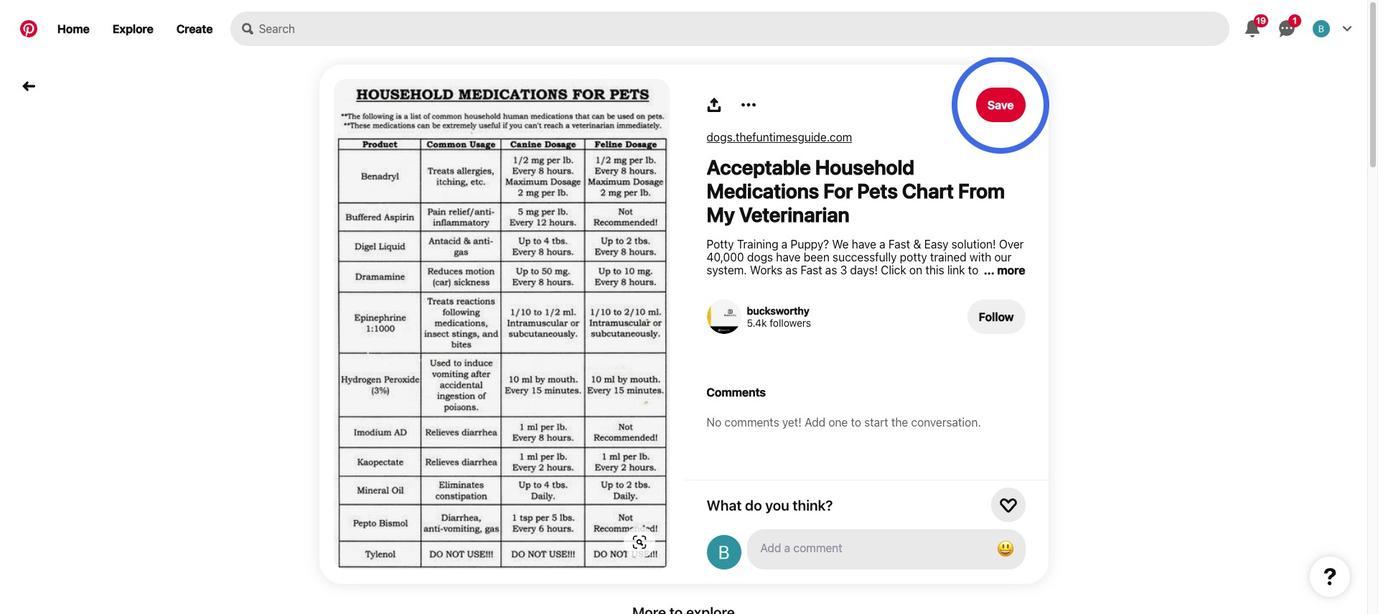 Task type: vqa. For each thing, say whether or not it's contained in the screenshot.
laughing icon
no



Task type: locate. For each thing, give the bounding box(es) containing it.
explore
[[113, 22, 154, 35]]

2 a from the left
[[885, 328, 893, 341]]

1
[[1293, 15, 1298, 26]]

0 horizontal spatial a
[[765, 328, 772, 341]]

send
[[894, 302, 920, 315]]

to left the ...
[[969, 264, 979, 276]]

fast left &
[[889, 238, 911, 251]]

as right works
[[786, 264, 798, 276]]

0 vertical spatial to
[[969, 264, 979, 276]]

1 horizontal spatial potty
[[900, 251, 928, 264]]

household
[[816, 155, 915, 179]]

2 dog from the left
[[896, 328, 917, 341]]

more
[[998, 264, 1026, 276], [980, 302, 1006, 315]]

http://buzzfeed.com
[[707, 315, 812, 328], [815, 315, 920, 328]]

potty
[[900, 251, 928, 264], [832, 276, 860, 289]]

dog
[[775, 328, 797, 341], [896, 328, 917, 341]]

2173
[[849, 289, 874, 302]]

😃
[[997, 539, 1014, 559]]

😃 button
[[749, 531, 1024, 568], [991, 535, 1020, 564]]

our
[[995, 251, 1012, 264], [707, 276, 724, 289]]

0 horizontal spatial dog
[[775, 328, 797, 341]]

our right with
[[995, 251, 1012, 264]]

1 horizontal spatial http://buzzfeed.com
[[815, 315, 920, 328]]

is
[[874, 328, 882, 341]]

house
[[800, 328, 833, 341], [920, 328, 954, 341]]

pets
[[858, 179, 898, 203]]

bucksworthy 5.4k followers
[[747, 305, 812, 329]]

puppy?
[[791, 238, 830, 251]]

a left puppy?
[[782, 238, 788, 251]]

house left — in the right bottom of the page
[[800, 328, 833, 341]]

1 vertical spatial more
[[980, 302, 1006, 315]]

have
[[852, 238, 877, 251], [777, 251, 801, 264]]

—
[[836, 328, 846, 341]]

comments button
[[707, 386, 1026, 399]]

a
[[765, 328, 772, 341], [885, 328, 893, 341]]

add
[[805, 416, 826, 429]]

it
[[884, 302, 891, 315]]

1 horizontal spatial to
[[969, 264, 979, 276]]

fast down puppy?
[[801, 264, 823, 276]]

1 vertical spatial 3
[[901, 289, 908, 302]]

house down like
[[920, 328, 954, 341]]

0 horizontal spatial as
[[786, 264, 798, 276]]

1 horizontal spatial have
[[852, 238, 877, 251]]

as down we
[[826, 264, 838, 276]]

no comments yet! add one to start the conversation.
[[707, 416, 982, 429]]

1 horizontal spatial fast
[[889, 238, 911, 251]]

world-
[[757, 276, 791, 289]]

create
[[177, 22, 213, 35]]

3 right "642" on the right of the page
[[901, 289, 908, 302]]

followers
[[770, 317, 812, 329]]

3
[[841, 264, 848, 276], [901, 289, 908, 302]]

0 horizontal spatial to
[[851, 416, 862, 429]]

what
[[707, 497, 742, 513]]

1 horizontal spatial 3
[[901, 289, 908, 302]]

save button
[[977, 88, 1026, 122], [977, 88, 1026, 122]]

our left free at the right top of the page
[[707, 276, 724, 289]]

conversation.
[[912, 416, 982, 429]]

for
[[824, 179, 853, 203]]

veterinarian
[[739, 203, 850, 226]]

a
[[782, 238, 788, 251], [880, 238, 886, 251]]

pin
[[865, 302, 881, 315]]

explore link
[[101, 11, 165, 46]]

start
[[865, 416, 889, 429]]

1 horizontal spatial house
[[920, 328, 954, 341]]

1 a from the left
[[782, 238, 788, 251]]

1 horizontal spatial dog
[[896, 328, 917, 341]]

1 horizontal spatial a
[[885, 328, 893, 341]]

1 horizontal spatial a
[[880, 238, 886, 251]]

2 a from the left
[[880, 238, 886, 251]]

dogs.thefuntimesguide.com link
[[707, 131, 853, 144]]

this
[[849, 328, 871, 341]]

0 horizontal spatial a
[[782, 238, 788, 251]]

bucksworthy avatar link image
[[707, 299, 742, 334]]

0 vertical spatial fast
[[889, 238, 911, 251]]

create link
[[165, 11, 224, 46]]

a up the click
[[880, 238, 886, 251]]

fast
[[889, 238, 911, 251], [801, 264, 823, 276]]

0 horizontal spatial 3
[[841, 264, 848, 276]]

1 horizontal spatial as
[[826, 264, 838, 276]]

0 horizontal spatial fast
[[801, 264, 823, 276]]

0 horizontal spatial potty
[[832, 276, 860, 289]]

1 vertical spatial our
[[707, 276, 724, 289]]

successfully
[[833, 251, 897, 264]]

have right we
[[852, 238, 877, 251]]

not
[[743, 328, 762, 341]]

0 horizontal spatial house
[[800, 328, 833, 341]]

brad klo image
[[1314, 20, 1331, 37]]

1 button
[[1270, 11, 1305, 46]]

more left at
[[980, 302, 1006, 315]]

a right is
[[885, 328, 893, 341]]

more right the ...
[[998, 264, 1026, 276]]

1 http://buzzfeed.com from the left
[[707, 315, 812, 328]]

3 left the days!
[[841, 264, 848, 276]]

from
[[959, 179, 1005, 203]]

to right one
[[851, 416, 862, 429]]

dog down send
[[896, 328, 917, 341]]

dog down bucksworthy
[[775, 328, 797, 341]]

have right dogs
[[777, 251, 801, 264]]

1 horizontal spatial our
[[995, 251, 1012, 264]]

do
[[745, 497, 762, 513]]

... more
[[982, 264, 1026, 276]]

comments
[[707, 386, 766, 399]]

a right the not
[[765, 328, 772, 341]]

1 vertical spatial fast
[[801, 264, 823, 276]]

as
[[786, 264, 798, 276], [826, 264, 838, 276]]

0 horizontal spatial http://buzzfeed.com
[[707, 315, 812, 328]]

what do you think?
[[707, 497, 834, 513]]

this
[[926, 264, 945, 276]]



Task type: describe. For each thing, give the bounding box(es) containing it.
dogs
[[748, 251, 774, 264]]

training
[[863, 276, 902, 289]]

watch
[[982, 264, 1013, 276]]

potty
[[707, 238, 734, 251]]

days!
[[851, 264, 878, 276]]

0 vertical spatial potty
[[900, 251, 928, 264]]

Search text field
[[259, 11, 1230, 46]]

potty training a puppy? we have a fast & easy solution! over 40,000 dogs have been successfully potty trained with our system. works as fast as 3 days! click on this link to watch our free world-famous potty training video: http://modernpuppies.com 2173 642 3 more information promoted by modern puppies pin it send like learn more at http://buzzfeed.com http://buzzfeed.com from buzzfeed that's not a dog house — this is a dog house
[[707, 238, 1024, 341]]

1 as from the left
[[786, 264, 798, 276]]

famous
[[791, 276, 829, 289]]

learn
[[947, 302, 977, 315]]

link
[[948, 264, 966, 276]]

2 house from the left
[[920, 328, 954, 341]]

by
[[761, 302, 774, 315]]

2 http://buzzfeed.com from the left
[[815, 315, 920, 328]]

acceptable
[[707, 155, 811, 179]]

over
[[1000, 238, 1024, 251]]

that's
[[707, 328, 740, 341]]

modern
[[777, 302, 817, 315]]

my
[[707, 203, 735, 226]]

acceptable household medications for pets chart from my veterinarian link
[[707, 155, 1026, 226]]

been
[[804, 251, 830, 264]]

642
[[877, 289, 898, 302]]

free
[[727, 276, 754, 289]]

0 vertical spatial our
[[995, 251, 1012, 264]]

click to shop image
[[632, 535, 647, 549]]

buzzfeed
[[950, 315, 1002, 328]]

search icon image
[[242, 23, 253, 34]]

1 vertical spatial to
[[851, 416, 862, 429]]

0 vertical spatial 3
[[841, 264, 848, 276]]

one
[[829, 416, 848, 429]]

1 a from the left
[[765, 328, 772, 341]]

on
[[910, 264, 923, 276]]

2 as from the left
[[826, 264, 838, 276]]

comments
[[725, 416, 780, 429]]

system.
[[707, 264, 747, 276]]

medications
[[707, 179, 820, 203]]

1 dog from the left
[[775, 328, 797, 341]]

19 button
[[1236, 11, 1270, 46]]

at
[[1009, 302, 1019, 315]]

information
[[940, 289, 999, 302]]

reaction image
[[1000, 496, 1017, 513]]

the
[[892, 416, 909, 429]]

19
[[1257, 15, 1267, 26]]

easy
[[925, 238, 949, 251]]

40,000
[[707, 251, 745, 264]]

5.4k
[[747, 317, 767, 329]]

...
[[984, 264, 995, 276]]

follow
[[979, 310, 1014, 323]]

1 house from the left
[[800, 328, 833, 341]]

trained
[[931, 251, 967, 264]]

works
[[750, 264, 783, 276]]

like
[[923, 302, 944, 315]]

with
[[970, 251, 992, 264]]

home
[[57, 22, 90, 35]]

acceptable household medications for pets chart from my veterinarian
[[707, 155, 1005, 226]]

bucksworthy
[[747, 305, 810, 317]]

we
[[833, 238, 849, 251]]

0 horizontal spatial have
[[777, 251, 801, 264]]

home link
[[46, 11, 101, 46]]

from
[[923, 315, 947, 328]]

bucksworthy link
[[747, 305, 810, 317]]

solution!
[[952, 238, 997, 251]]

chart
[[903, 179, 954, 203]]

http://modernpuppies.com
[[707, 289, 846, 302]]

video:
[[905, 276, 936, 289]]

1 vertical spatial potty
[[832, 276, 860, 289]]

you
[[766, 497, 790, 513]]

puppies
[[820, 302, 862, 315]]

save
[[988, 98, 1014, 111]]

to inside potty training a puppy? we have a fast & easy solution! over 40,000 dogs have been successfully potty trained with our system. works as fast as 3 days! click on this link to watch our free world-famous potty training video: http://modernpuppies.com 2173 642 3 more information promoted by modern puppies pin it send like learn more at http://buzzfeed.com http://buzzfeed.com from buzzfeed that's not a dog house — this is a dog house
[[969, 264, 979, 276]]

no
[[707, 416, 722, 429]]

promoted
[[707, 302, 758, 315]]

0 vertical spatial more
[[998, 264, 1026, 276]]

dogs.thefuntimesguide.com
[[707, 131, 853, 144]]

follow button
[[968, 299, 1026, 334]]

more
[[911, 289, 937, 302]]

0 horizontal spatial our
[[707, 276, 724, 289]]

more inside potty training a puppy? we have a fast & easy solution! over 40,000 dogs have been successfully potty trained with our system. works as fast as 3 days! click on this link to watch our free world-famous potty training video: http://modernpuppies.com 2173 642 3 more information promoted by modern puppies pin it send like learn more at http://buzzfeed.com http://buzzfeed.com from buzzfeed that's not a dog house — this is a dog house
[[980, 302, 1006, 315]]

click
[[881, 264, 907, 276]]

yet!
[[783, 416, 802, 429]]

&
[[914, 238, 922, 251]]

klobrad84 image
[[707, 535, 742, 570]]

Add a comment field
[[762, 541, 980, 554]]

training
[[737, 238, 779, 251]]

think?
[[793, 497, 834, 513]]



